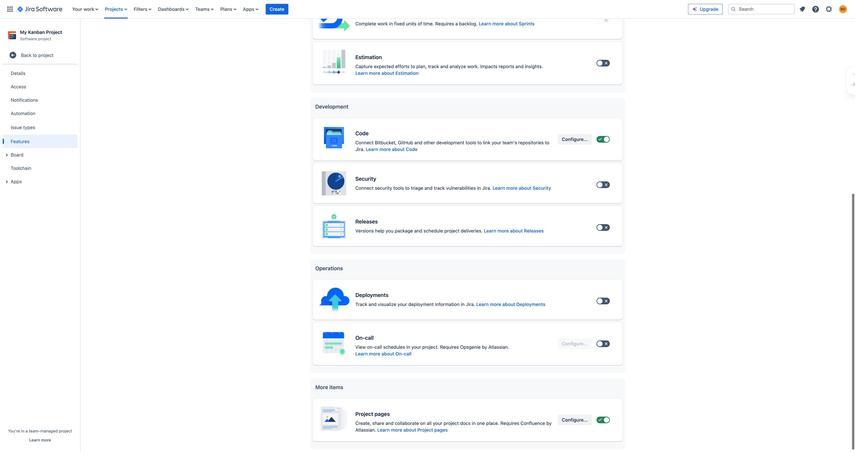 Task type: describe. For each thing, give the bounding box(es) containing it.
primary element
[[4, 0, 688, 19]]

search image
[[731, 7, 736, 12]]

appswitcher icon image
[[6, 5, 14, 13]]

1 expand image from the top
[[3, 151, 11, 159]]

sidebar navigation image
[[73, 27, 88, 40]]

notifications image
[[799, 5, 807, 13]]

Search field
[[728, 4, 795, 15]]

1 horizontal spatial list
[[797, 3, 851, 15]]



Task type: locate. For each thing, give the bounding box(es) containing it.
0 vertical spatial expand image
[[3, 151, 11, 159]]

None search field
[[728, 4, 795, 15]]

jira software image
[[17, 5, 62, 13], [17, 5, 62, 13]]

1 vertical spatial expand image
[[3, 178, 11, 186]]

expand image
[[3, 151, 11, 159], [3, 178, 11, 186]]

group inside sidebar element
[[3, 65, 78, 190]]

2 expand image from the top
[[3, 178, 11, 186]]

list item
[[266, 0, 289, 19]]

help image
[[812, 5, 820, 13]]

0 horizontal spatial list
[[69, 0, 688, 19]]

list
[[69, 0, 688, 19], [797, 3, 851, 15]]

banner
[[0, 0, 855, 19]]

group
[[3, 65, 78, 190]]

settings image
[[825, 5, 833, 13]]

your profile and settings image
[[839, 5, 847, 13]]

sidebar element
[[0, 19, 80, 452]]



Task type: vqa. For each thing, say whether or not it's contained in the screenshot.
Expand image to the bottom
yes



